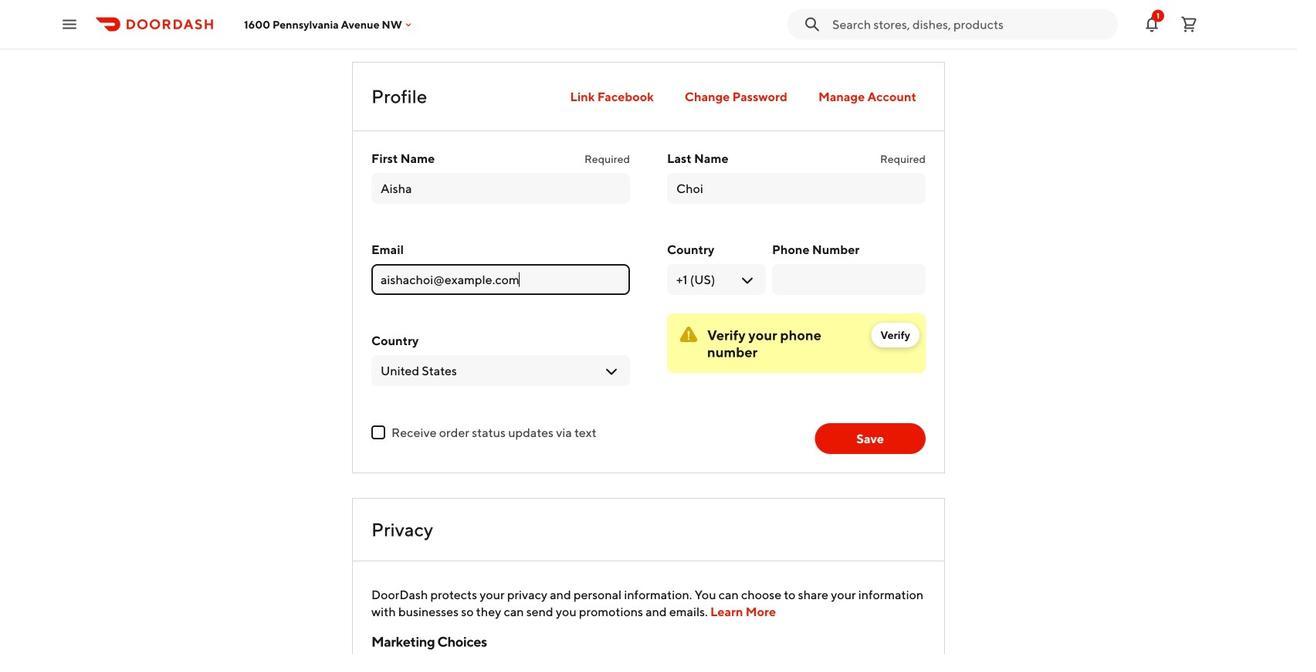 Task type: describe. For each thing, give the bounding box(es) containing it.
open menu image
[[60, 15, 79, 34]]



Task type: vqa. For each thing, say whether or not it's contained in the screenshot.
Notification Bell icon
yes



Task type: locate. For each thing, give the bounding box(es) containing it.
None text field
[[677, 180, 917, 197]]

status
[[667, 314, 926, 373]]

None checkbox
[[371, 426, 385, 439]]

notification bell image
[[1143, 15, 1162, 34]]

Store search: begin typing to search for stores available on DoorDash text field
[[833, 16, 1109, 33]]

0 items, open order cart image
[[1180, 15, 1199, 34]]

None email field
[[381, 271, 621, 288]]

None text field
[[381, 180, 621, 197]]



